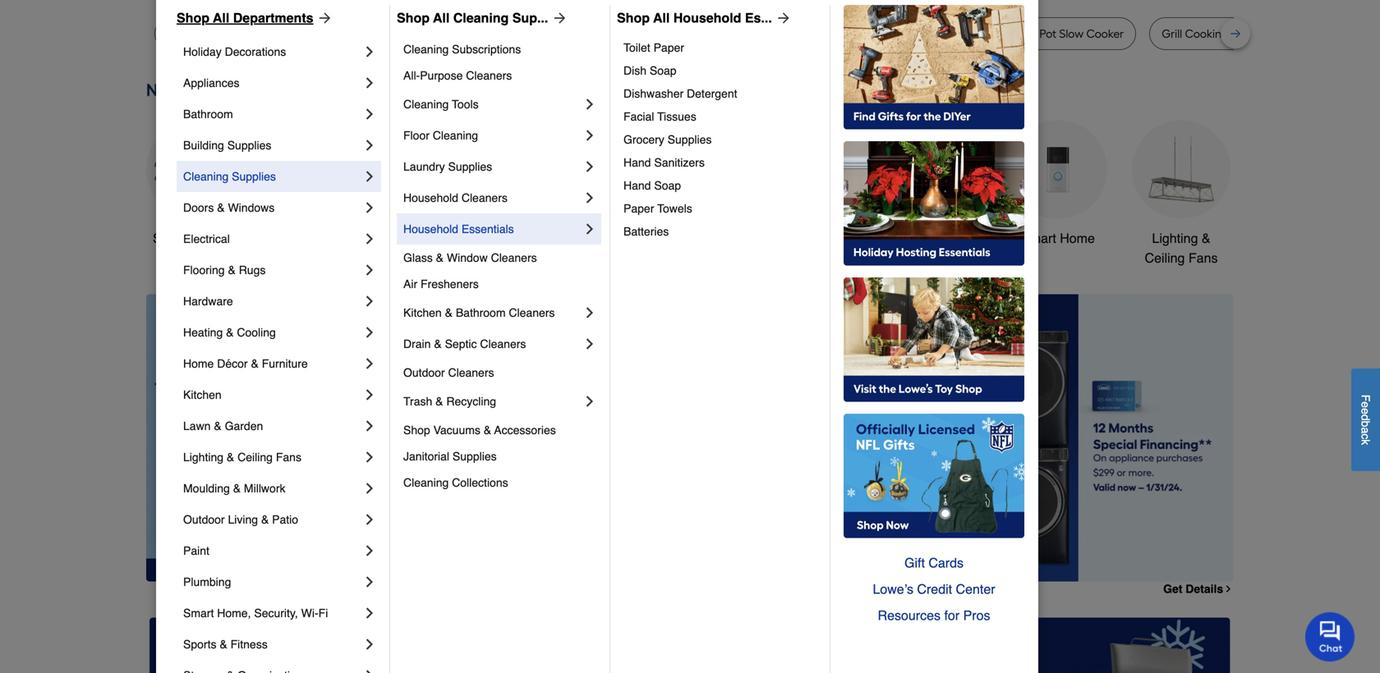 Task type: vqa. For each thing, say whether or not it's contained in the screenshot.
Home
yes



Task type: describe. For each thing, give the bounding box(es) containing it.
2 horizontal spatial bathroom
[[907, 231, 964, 246]]

outdoor cleaners
[[404, 367, 494, 380]]

cleaning tools
[[404, 98, 479, 111]]

tools inside 'link'
[[427, 231, 457, 246]]

collections
[[452, 477, 508, 490]]

outdoor living & patio link
[[183, 505, 362, 536]]

outdoor for outdoor living & patio
[[183, 514, 225, 527]]

fi
[[319, 607, 328, 620]]

fresheners
[[421, 278, 479, 291]]

toilet paper
[[624, 41, 685, 54]]

hardware
[[183, 295, 233, 308]]

new deals every day during 25 days of deals image
[[146, 76, 1234, 104]]

building supplies link
[[183, 130, 362, 161]]

outdoor living & patio
[[183, 514, 298, 527]]

shop for shop all cleaning sup...
[[397, 10, 430, 25]]

doors & windows link
[[183, 192, 362, 224]]

instant
[[913, 27, 949, 41]]

chevron right image for trash & recycling
[[582, 394, 598, 410]]

chevron right image for electrical
[[362, 231, 378, 247]]

pot for crock pot slow cooker
[[1040, 27, 1057, 41]]

chevron right image for laundry supplies
[[582, 159, 598, 175]]

chevron right image for building supplies
[[362, 137, 378, 154]]

hand for hand sanitizers
[[624, 156, 651, 169]]

sanitizers
[[654, 156, 705, 169]]

cleaners up essentials
[[462, 191, 508, 205]]

chevron right image for holiday decorations
[[362, 44, 378, 60]]

chevron right image for drain & septic cleaners
[[582, 336, 598, 353]]

patio
[[272, 514, 298, 527]]

f e e d b a c k button
[[1352, 369, 1381, 472]]

drain
[[404, 338, 431, 351]]

household for household essentials
[[404, 223, 459, 236]]

1 cooking from the left
[[812, 27, 856, 41]]

1 vertical spatial paper
[[624, 202, 654, 215]]

0 vertical spatial lighting & ceiling fans
[[1145, 231, 1218, 266]]

0 horizontal spatial lighting & ceiling fans link
[[183, 442, 362, 473]]

supplies for cleaning supplies
[[232, 170, 276, 183]]

supplies for janitorial supplies
[[453, 450, 497, 464]]

1 horizontal spatial lighting & ceiling fans link
[[1132, 120, 1231, 268]]

laundry
[[404, 160, 445, 173]]

recommended searches for you heading
[[146, 0, 1234, 4]]

shop all deals
[[153, 231, 238, 246]]

batteries
[[624, 225, 669, 238]]

grill cooking grate & warming rack
[[1162, 27, 1353, 41]]

trash & recycling
[[404, 395, 496, 408]]

drain & septic cleaners
[[404, 338, 526, 351]]

instant pot
[[913, 27, 969, 41]]

cleaners up outdoor cleaners link
[[480, 338, 526, 351]]

resources for pros
[[878, 609, 991, 624]]

decorations for christmas
[[530, 251, 601, 266]]

warming
[[1276, 27, 1325, 41]]

microwave
[[491, 27, 548, 41]]

1 horizontal spatial bathroom
[[456, 307, 506, 320]]

garden
[[225, 420, 263, 433]]

0 horizontal spatial lighting
[[183, 451, 224, 464]]

cleaners up air fresheners link at the left top
[[491, 251, 537, 265]]

smart home, security, wi-fi link
[[183, 598, 362, 630]]

up to 35 percent off select small appliances. image
[[519, 618, 862, 674]]

septic
[[445, 338, 477, 351]]

b
[[1360, 421, 1373, 428]]

paper towels
[[624, 202, 693, 215]]

deals
[[205, 231, 238, 246]]

scroll to item #5 image
[[913, 553, 953, 559]]

chevron right image for household essentials
[[582, 221, 598, 238]]

glass & window cleaners link
[[404, 245, 598, 271]]

details
[[1186, 583, 1224, 596]]

household cleaners
[[404, 191, 508, 205]]

heating & cooling link
[[183, 317, 362, 348]]

all-purpose cleaners
[[404, 69, 512, 82]]

smart for smart home, security, wi-fi
[[183, 607, 214, 620]]

countertop
[[551, 27, 611, 41]]

cooling
[[237, 326, 276, 339]]

kitchen for kitchen faucets
[[642, 231, 685, 246]]

shop all household es... link
[[617, 8, 792, 28]]

home décor & furniture
[[183, 357, 308, 371]]

cleaning inside the shop all cleaning sup... link
[[453, 10, 509, 25]]

shop all household es...
[[617, 10, 772, 25]]

up to 30 percent off select grills and accessories. image
[[888, 618, 1231, 674]]

shop for shop all household es...
[[617, 10, 650, 25]]

shop all deals link
[[146, 120, 245, 249]]

pot for crock pot cooking pot
[[792, 27, 809, 41]]

chevron right image for lawn & garden
[[362, 418, 378, 435]]

arrow right image for shop all departments
[[314, 10, 333, 26]]

all for cleaning
[[433, 10, 450, 25]]

lowe's
[[873, 582, 914, 597]]

chevron right image for bathroom
[[362, 106, 378, 122]]

cleaning for subscriptions
[[404, 43, 449, 56]]

christmas decorations
[[530, 231, 601, 266]]

c
[[1360, 434, 1373, 440]]

furniture
[[262, 357, 308, 371]]

glass & window cleaners
[[404, 251, 537, 265]]

get details link
[[1164, 583, 1234, 596]]

christmas
[[536, 231, 595, 246]]

0 horizontal spatial bathroom
[[183, 108, 233, 121]]

fans inside lighting & ceiling fans
[[1189, 251, 1218, 266]]

chevron right image for hardware
[[362, 293, 378, 310]]

chevron right image for home décor & furniture
[[362, 356, 378, 372]]

crock for crock pot slow cooker
[[1007, 27, 1037, 41]]

kitchen inside "kitchen" link
[[183, 389, 222, 402]]

chevron right image for household cleaners
[[582, 190, 598, 206]]

arrow right image for shop all household es...
[[772, 10, 792, 26]]

sports
[[183, 639, 217, 652]]

laundry supplies
[[404, 160, 492, 173]]

chevron right image for outdoor living & patio
[[362, 512, 378, 528]]

dishwasher
[[624, 87, 684, 100]]

resources
[[878, 609, 941, 624]]

2 cooker from the left
[[1087, 27, 1124, 41]]

1 vertical spatial home
[[183, 357, 214, 371]]

& inside 'link'
[[436, 395, 443, 408]]

janitorial supplies link
[[404, 444, 598, 470]]

doors & windows
[[183, 201, 275, 214]]

hand soap
[[624, 179, 681, 192]]

arrow right image for shop all cleaning sup...
[[548, 10, 568, 26]]

hardware link
[[183, 286, 362, 317]]

ceiling inside lighting & ceiling fans
[[1145, 251, 1185, 266]]

center
[[956, 582, 996, 597]]

facial tissues
[[624, 110, 697, 123]]

electrical
[[183, 233, 230, 246]]

1 vertical spatial lighting & ceiling fans
[[183, 451, 302, 464]]

smart home link
[[1009, 120, 1108, 249]]

a
[[1360, 428, 1373, 434]]

tools for outdoor tools & equipment
[[816, 231, 847, 246]]

décor
[[217, 357, 248, 371]]

electrical link
[[183, 224, 362, 255]]

1 horizontal spatial bathroom link
[[886, 120, 985, 249]]

shop all departments
[[177, 10, 314, 25]]

plumbing link
[[183, 567, 362, 598]]

chevron right image for floor cleaning
[[582, 127, 598, 144]]

drain & septic cleaners link
[[404, 329, 582, 360]]

cleaning subscriptions link
[[404, 36, 598, 62]]

floor cleaning link
[[404, 120, 582, 151]]

heating
[[183, 326, 223, 339]]

chevron right image for paint
[[362, 543, 378, 560]]

0 horizontal spatial fans
[[276, 451, 302, 464]]

officially licensed n f l gifts. shop now. image
[[844, 414, 1025, 539]]

shop all departments link
[[177, 8, 333, 28]]

hand soap link
[[624, 174, 819, 197]]

triple
[[358, 27, 386, 41]]

1 e from the top
[[1360, 402, 1373, 409]]

departments
[[233, 10, 314, 25]]

moulding
[[183, 482, 230, 496]]

all for deals
[[187, 231, 201, 246]]

supplies for grocery supplies
[[668, 133, 712, 146]]

triple slow cooker
[[358, 27, 454, 41]]

all-
[[404, 69, 420, 82]]

chevron right image for doors & windows
[[362, 200, 378, 216]]

living
[[228, 514, 258, 527]]

arrow left image
[[452, 438, 468, 455]]

hand sanitizers link
[[624, 151, 819, 174]]

building supplies
[[183, 139, 272, 152]]

millwork
[[244, 482, 286, 496]]

moulding & millwork
[[183, 482, 286, 496]]

crock pot cooking pot
[[759, 27, 875, 41]]

soap for dish soap
[[650, 64, 677, 77]]



Task type: locate. For each thing, give the bounding box(es) containing it.
cooker left grill
[[1087, 27, 1124, 41]]

air fresheners link
[[404, 271, 598, 298]]

paper up batteries
[[624, 202, 654, 215]]

soap down toilet paper
[[650, 64, 677, 77]]

chat invite button image
[[1306, 612, 1356, 662]]

outdoor down moulding
[[183, 514, 225, 527]]

scroll to item #4 image
[[874, 553, 913, 559]]

bathroom link
[[183, 99, 362, 130], [886, 120, 985, 249]]

lowe's credit center link
[[844, 577, 1025, 603]]

supplies inside "link"
[[232, 170, 276, 183]]

f
[[1360, 395, 1373, 402]]

0 horizontal spatial slow
[[389, 27, 413, 41]]

cleaning down building
[[183, 170, 229, 183]]

hand
[[624, 156, 651, 169], [624, 179, 651, 192]]

cleaning down janitorial
[[404, 477, 449, 490]]

cleaning up laundry supplies
[[433, 129, 478, 142]]

grocery supplies
[[624, 133, 712, 146]]

tools up equipment on the right of page
[[816, 231, 847, 246]]

2 crock from the left
[[1007, 27, 1037, 41]]

0 vertical spatial shop
[[153, 231, 184, 246]]

all for departments
[[213, 10, 230, 25]]

kitchen up 'lawn'
[[183, 389, 222, 402]]

cleaning for collections
[[404, 477, 449, 490]]

2 pot from the left
[[858, 27, 875, 41]]

3 pot from the left
[[952, 27, 969, 41]]

& inside the outdoor tools & equipment
[[850, 231, 859, 246]]

cleaning down all-
[[404, 98, 449, 111]]

cleaning
[[453, 10, 509, 25], [404, 43, 449, 56], [404, 98, 449, 111], [433, 129, 478, 142], [183, 170, 229, 183], [404, 477, 449, 490]]

scroll to item #2 image
[[795, 553, 835, 559]]

holiday hosting essentials. image
[[844, 141, 1025, 266]]

cleaning inside cleaning subscriptions link
[[404, 43, 449, 56]]

shop
[[177, 10, 210, 25], [397, 10, 430, 25], [617, 10, 650, 25]]

get details
[[1164, 583, 1224, 596]]

0 horizontal spatial decorations
[[225, 45, 286, 58]]

lowe's credit center
[[873, 582, 996, 597]]

2 horizontal spatial outdoor
[[765, 231, 812, 246]]

1 horizontal spatial lighting
[[1153, 231, 1199, 246]]

1 horizontal spatial kitchen
[[404, 307, 442, 320]]

chevron right image for plumbing
[[362, 574, 378, 591]]

facial tissues link
[[624, 105, 819, 128]]

paper up the dish soap
[[654, 41, 685, 54]]

cleaning inside 'cleaning collections' link
[[404, 477, 449, 490]]

0 horizontal spatial lighting & ceiling fans
[[183, 451, 302, 464]]

all-purpose cleaners link
[[404, 62, 598, 89]]

chevron right image inside get details link
[[1224, 584, 1234, 595]]

lawn
[[183, 420, 211, 433]]

grate
[[1232, 27, 1262, 41]]

&
[[1265, 27, 1273, 41], [217, 201, 225, 214], [850, 231, 859, 246], [1202, 231, 1211, 246], [436, 251, 444, 265], [228, 264, 236, 277], [445, 307, 453, 320], [226, 326, 234, 339], [434, 338, 442, 351], [251, 357, 259, 371], [436, 395, 443, 408], [214, 420, 222, 433], [484, 424, 492, 437], [227, 451, 234, 464], [233, 482, 241, 496], [261, 514, 269, 527], [220, 639, 227, 652]]

decorations for holiday
[[225, 45, 286, 58]]

outdoor tools & equipment link
[[763, 120, 861, 268]]

2 e from the top
[[1360, 409, 1373, 415]]

cleaning supplies link
[[183, 161, 362, 192]]

shop these last-minute gifts. $99 or less. quantities are limited and won't last. image
[[146, 295, 412, 582]]

up to 30 percent off select major appliances. plus, save up to an extra $750 on major appliances. image
[[438, 295, 1234, 582]]

supplies up 'windows'
[[232, 170, 276, 183]]

kitchen for kitchen & bathroom cleaners
[[404, 307, 442, 320]]

chevron right image
[[362, 44, 378, 60], [582, 96, 598, 113], [582, 159, 598, 175], [362, 168, 378, 185], [582, 190, 598, 206], [582, 221, 598, 238], [362, 293, 378, 310], [582, 305, 598, 321], [362, 325, 378, 341], [582, 336, 598, 353], [362, 356, 378, 372], [582, 394, 598, 410], [362, 418, 378, 435], [362, 450, 378, 466], [362, 512, 378, 528], [362, 637, 378, 653]]

cleaners down air fresheners link at the left top
[[509, 307, 555, 320]]

k
[[1360, 440, 1373, 446]]

soap for hand soap
[[654, 179, 681, 192]]

1 vertical spatial household
[[404, 191, 459, 205]]

kitchen down paper towels
[[642, 231, 685, 246]]

tools inside the outdoor tools & equipment
[[816, 231, 847, 246]]

shop vacuums & accessories link
[[404, 417, 598, 444]]

chevron right image for kitchen & bathroom cleaners
[[582, 305, 598, 321]]

1 horizontal spatial ceiling
[[1145, 251, 1185, 266]]

chevron right image for heating & cooling
[[362, 325, 378, 341]]

household inside household cleaners link
[[404, 191, 459, 205]]

1 horizontal spatial smart
[[1022, 231, 1057, 246]]

kitchen faucets
[[642, 231, 736, 246]]

tools link
[[393, 120, 491, 249]]

crock down es...
[[759, 27, 789, 41]]

chevron right image for appliances
[[362, 75, 378, 91]]

1 horizontal spatial cooking
[[1186, 27, 1229, 41]]

holiday
[[183, 45, 222, 58]]

shop inside "link"
[[177, 10, 210, 25]]

household for household cleaners
[[404, 191, 459, 205]]

outdoor for outdoor tools & equipment
[[765, 231, 812, 246]]

1 horizontal spatial outdoor
[[404, 367, 445, 380]]

supplies up cleaning supplies
[[227, 139, 272, 152]]

lighting inside lighting & ceiling fans
[[1153, 231, 1199, 246]]

crock for crock pot cooking pot
[[759, 27, 789, 41]]

0 vertical spatial bathroom
[[183, 108, 233, 121]]

2 vertical spatial bathroom
[[456, 307, 506, 320]]

all for household
[[653, 10, 670, 25]]

1 horizontal spatial decorations
[[530, 251, 601, 266]]

shop down doors
[[153, 231, 184, 246]]

shop for shop all departments
[[177, 10, 210, 25]]

2 horizontal spatial kitchen
[[642, 231, 685, 246]]

1 vertical spatial lighting & ceiling fans link
[[183, 442, 362, 473]]

supplies down shop vacuums & accessories
[[453, 450, 497, 464]]

2 horizontal spatial shop
[[617, 10, 650, 25]]

dishwasher detergent link
[[624, 82, 819, 105]]

shop
[[153, 231, 184, 246], [404, 424, 430, 437]]

kitchen link
[[183, 380, 362, 411]]

household inside shop all household es... link
[[674, 10, 742, 25]]

cleaners down subscriptions
[[466, 69, 512, 82]]

0 horizontal spatial cooker
[[416, 27, 454, 41]]

arrow right image inside the shop all departments "link"
[[314, 10, 333, 26]]

0 horizontal spatial crock
[[759, 27, 789, 41]]

fitness
[[231, 639, 268, 652]]

1 vertical spatial shop
[[404, 424, 430, 437]]

grocery
[[624, 133, 665, 146]]

chevron right image for sports & fitness
[[362, 637, 378, 653]]

1 vertical spatial smart
[[183, 607, 214, 620]]

household down "recommended searches for you" "heading"
[[674, 10, 742, 25]]

kitchen down 'air'
[[404, 307, 442, 320]]

e up "d"
[[1360, 402, 1373, 409]]

household inside "household essentials" link
[[404, 223, 459, 236]]

1 vertical spatial decorations
[[530, 251, 601, 266]]

3 shop from the left
[[617, 10, 650, 25]]

0 vertical spatial outdoor
[[765, 231, 812, 246]]

shop all cleaning sup...
[[397, 10, 548, 25]]

appliances link
[[183, 67, 362, 99]]

chevron right image for cleaning tools
[[582, 96, 598, 113]]

1 vertical spatial bathroom
[[907, 231, 964, 246]]

cleaning collections link
[[404, 470, 598, 496]]

supplies up sanitizers
[[668, 133, 712, 146]]

cleaning for tools
[[404, 98, 449, 111]]

air fresheners
[[404, 278, 479, 291]]

crock right instant pot
[[1007, 27, 1037, 41]]

0 vertical spatial hand
[[624, 156, 651, 169]]

0 vertical spatial lighting
[[1153, 231, 1199, 246]]

1 shop from the left
[[177, 10, 210, 25]]

tissues
[[658, 110, 697, 123]]

pot
[[792, 27, 809, 41], [858, 27, 875, 41], [952, 27, 969, 41], [1040, 27, 1057, 41]]

rack
[[1327, 27, 1353, 41]]

shop up janitorial
[[404, 424, 430, 437]]

e up b
[[1360, 409, 1373, 415]]

1 horizontal spatial shop
[[404, 424, 430, 437]]

1 vertical spatial outdoor
[[404, 367, 445, 380]]

cleaning down the triple slow cooker
[[404, 43, 449, 56]]

0 horizontal spatial kitchen
[[183, 389, 222, 402]]

4 pot from the left
[[1040, 27, 1057, 41]]

chevron right image for kitchen
[[362, 387, 378, 404]]

0 vertical spatial home
[[1060, 231, 1095, 246]]

0 vertical spatial paper
[[654, 41, 685, 54]]

0 horizontal spatial bathroom link
[[183, 99, 362, 130]]

outdoor tools & equipment
[[765, 231, 859, 266]]

household down laundry
[[404, 191, 459, 205]]

flooring & rugs
[[183, 264, 266, 277]]

1 horizontal spatial lighting & ceiling fans
[[1145, 231, 1218, 266]]

1 vertical spatial kitchen
[[404, 307, 442, 320]]

all up cleaning subscriptions at left
[[433, 10, 450, 25]]

1 crock from the left
[[759, 27, 789, 41]]

0 vertical spatial fans
[[1189, 251, 1218, 266]]

cleaning supplies
[[183, 170, 276, 183]]

credit
[[918, 582, 953, 597]]

accessories
[[494, 424, 556, 437]]

gift cards link
[[844, 551, 1025, 577]]

chevron right image for moulding & millwork
[[362, 481, 378, 497]]

lighting & ceiling fans
[[1145, 231, 1218, 266], [183, 451, 302, 464]]

1 horizontal spatial shop
[[397, 10, 430, 25]]

all inside "link"
[[213, 10, 230, 25]]

1 vertical spatial ceiling
[[238, 451, 273, 464]]

1 pot from the left
[[792, 27, 809, 41]]

building
[[183, 139, 224, 152]]

0 horizontal spatial shop
[[153, 231, 184, 246]]

1 horizontal spatial slow
[[1060, 27, 1084, 41]]

outdoor up equipment on the right of page
[[765, 231, 812, 246]]

1 horizontal spatial fans
[[1189, 251, 1218, 266]]

security,
[[254, 607, 298, 620]]

1 hand from the top
[[624, 156, 651, 169]]

kitchen & bathroom cleaners
[[404, 307, 555, 320]]

doors
[[183, 201, 214, 214]]

pros
[[964, 609, 991, 624]]

1 horizontal spatial cooker
[[1087, 27, 1124, 41]]

outdoor inside the outdoor tools & equipment
[[765, 231, 812, 246]]

cleaning up subscriptions
[[453, 10, 509, 25]]

trash
[[404, 395, 433, 408]]

2 hand from the top
[[624, 179, 651, 192]]

household up glass
[[404, 223, 459, 236]]

supplies inside 'link'
[[453, 450, 497, 464]]

outdoor
[[765, 231, 812, 246], [404, 367, 445, 380], [183, 514, 225, 527]]

0 vertical spatial smart
[[1022, 231, 1057, 246]]

outdoor inside outdoor cleaners link
[[404, 367, 445, 380]]

2 vertical spatial kitchen
[[183, 389, 222, 402]]

supplies for building supplies
[[227, 139, 272, 152]]

1 horizontal spatial home
[[1060, 231, 1095, 246]]

flooring
[[183, 264, 225, 277]]

tools down all-purpose cleaners
[[452, 98, 479, 111]]

cooker up cleaning subscriptions at left
[[416, 27, 454, 41]]

paint
[[183, 545, 209, 558]]

arrow right image inside shop all household es... link
[[772, 10, 792, 26]]

chevron right image for smart home, security, wi-fi
[[362, 606, 378, 622]]

sup...
[[513, 10, 548, 25]]

all up toilet paper
[[653, 10, 670, 25]]

all left deals
[[187, 231, 201, 246]]

cleaners up recycling on the bottom left of page
[[448, 367, 494, 380]]

arrow right image inside the shop all cleaning sup... link
[[548, 10, 568, 26]]

2 slow from the left
[[1060, 27, 1084, 41]]

outdoor up trash
[[404, 367, 445, 380]]

0 horizontal spatial shop
[[177, 10, 210, 25]]

hand up paper towels
[[624, 179, 651, 192]]

hand down grocery
[[624, 156, 651, 169]]

2 cooking from the left
[[1186, 27, 1229, 41]]

arrow right image
[[314, 10, 333, 26], [548, 10, 568, 26], [772, 10, 792, 26], [1204, 438, 1220, 455]]

laundry supplies link
[[404, 151, 582, 182]]

2 vertical spatial household
[[404, 223, 459, 236]]

cleaning inside cleaning tools link
[[404, 98, 449, 111]]

janitorial
[[404, 450, 450, 464]]

2 shop from the left
[[397, 10, 430, 25]]

supplies up "household cleaners"
[[448, 160, 492, 173]]

outdoor inside outdoor living & patio link
[[183, 514, 225, 527]]

0 horizontal spatial smart
[[183, 607, 214, 620]]

1 horizontal spatial crock
[[1007, 27, 1037, 41]]

chevron right image for flooring & rugs
[[362, 262, 378, 279]]

pot for instant pot
[[952, 27, 969, 41]]

paper towels link
[[624, 197, 819, 220]]

0 vertical spatial ceiling
[[1145, 251, 1185, 266]]

smart for smart home
[[1022, 231, 1057, 246]]

shop for shop all deals
[[153, 231, 184, 246]]

2 vertical spatial outdoor
[[183, 514, 225, 527]]

shop up holiday at the left of the page
[[177, 10, 210, 25]]

shop up the triple slow cooker
[[397, 10, 430, 25]]

get up to 2 free select tools or batteries when you buy 1 with select purchases. image
[[150, 618, 493, 674]]

tools
[[452, 98, 479, 111], [427, 231, 457, 246], [816, 231, 847, 246]]

cleaning inside cleaning supplies "link"
[[183, 170, 229, 183]]

0 vertical spatial soap
[[650, 64, 677, 77]]

cleaning inside floor cleaning link
[[433, 129, 478, 142]]

resources for pros link
[[844, 603, 1025, 630]]

all up holiday decorations
[[213, 10, 230, 25]]

0 horizontal spatial cooking
[[812, 27, 856, 41]]

chevron right image for lighting & ceiling fans
[[362, 450, 378, 466]]

visit the lowe's toy shop. image
[[844, 278, 1025, 403]]

es...
[[745, 10, 772, 25]]

hand for hand soap
[[624, 179, 651, 192]]

1 vertical spatial lighting
[[183, 451, 224, 464]]

holiday decorations link
[[183, 36, 362, 67]]

0 horizontal spatial home
[[183, 357, 214, 371]]

0 vertical spatial decorations
[[225, 45, 286, 58]]

cleaners
[[466, 69, 512, 82], [462, 191, 508, 205], [491, 251, 537, 265], [509, 307, 555, 320], [480, 338, 526, 351], [448, 367, 494, 380]]

rugs
[[239, 264, 266, 277]]

shop all cleaning sup... link
[[397, 8, 568, 28]]

tools for cleaning tools
[[452, 98, 479, 111]]

chevron right image
[[362, 75, 378, 91], [362, 106, 378, 122], [582, 127, 598, 144], [362, 137, 378, 154], [362, 200, 378, 216], [362, 231, 378, 247], [362, 262, 378, 279], [362, 387, 378, 404], [362, 481, 378, 497], [362, 543, 378, 560], [362, 574, 378, 591], [1224, 584, 1234, 595], [362, 606, 378, 622], [362, 668, 378, 674]]

decorations down the shop all departments "link"
[[225, 45, 286, 58]]

0 vertical spatial kitchen
[[642, 231, 685, 246]]

tools up glass
[[427, 231, 457, 246]]

smart
[[1022, 231, 1057, 246], [183, 607, 214, 620]]

1 vertical spatial soap
[[654, 179, 681, 192]]

1 vertical spatial hand
[[624, 179, 651, 192]]

supplies for laundry supplies
[[448, 160, 492, 173]]

batteries link
[[624, 220, 819, 243]]

1 cooker from the left
[[416, 27, 454, 41]]

subscriptions
[[452, 43, 521, 56]]

0 vertical spatial lighting & ceiling fans link
[[1132, 120, 1231, 268]]

soap down hand sanitizers
[[654, 179, 681, 192]]

kitchen inside kitchen & bathroom cleaners link
[[404, 307, 442, 320]]

1 vertical spatial fans
[[276, 451, 302, 464]]

glass
[[404, 251, 433, 265]]

recycling
[[447, 395, 496, 408]]

soap
[[650, 64, 677, 77], [654, 179, 681, 192]]

find gifts for the diyer. image
[[844, 5, 1025, 130]]

0 vertical spatial household
[[674, 10, 742, 25]]

home,
[[217, 607, 251, 620]]

shop up toilet
[[617, 10, 650, 25]]

shop for shop vacuums & accessories
[[404, 424, 430, 437]]

outdoor for outdoor cleaners
[[404, 367, 445, 380]]

chevron right image for cleaning supplies
[[362, 168, 378, 185]]

decorations down christmas on the left of page
[[530, 251, 601, 266]]

all
[[213, 10, 230, 25], [433, 10, 450, 25], [653, 10, 670, 25], [187, 231, 201, 246]]

1 slow from the left
[[389, 27, 413, 41]]

cleaning for supplies
[[183, 170, 229, 183]]

0 horizontal spatial ceiling
[[238, 451, 273, 464]]

0 horizontal spatial outdoor
[[183, 514, 225, 527]]



